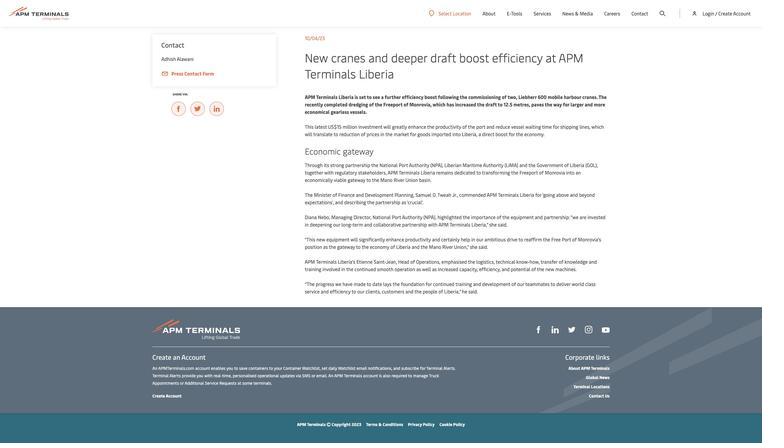 Task type: locate. For each thing, give the bounding box(es) containing it.
you up additional
[[197, 374, 204, 379]]

new inside "this new equipment will significantly enhance productivity and certainly help in our ambitious drive to reaffirm the free port of monrovia's position as the gateway to the economy of liberia and the mano river union," she said.
[[317, 237, 326, 243]]

1 vertical spatial enhance
[[386, 237, 404, 243]]

contact
[[632, 10, 649, 17], [161, 41, 184, 49], [184, 70, 202, 77], [589, 394, 605, 400]]

operations,
[[416, 259, 441, 265]]

enhance
[[409, 124, 426, 130], [386, 237, 404, 243]]

continued inside apm terminals liberia's etienne saint-jean, head of operations, emphasised the logistics, technical know-how, transfer of knowledge and training involved in the continued smooth operation as well as increased capacity, efficiency, and potential of the new machines.
[[355, 266, 376, 273]]

in down diana
[[305, 222, 309, 228]]

partnership inside the through its strong partnership the national port authority (npa), liberian maritime authority (lima) and the government of liberia (gol), together with regulatory stakeholders, apm terminals liberia remains dedicated to transforming the freeport of monrovia into an economically viable gateway to the mano river union basin.
[[346, 162, 371, 169]]

terms & conditions link
[[366, 422, 404, 428]]

certainly
[[442, 237, 460, 243]]

1 vertical spatial with
[[428, 222, 438, 228]]

1 vertical spatial continued
[[433, 281, 455, 288]]

for left goods
[[410, 131, 417, 138]]

(npa), inside the diana nebo, managing director, national port authority (npa), highlighted the importance of the equipment and partnership: "we are invested in deepening our long-term and collaborative partnership with apm terminals liberia," she said.
[[424, 214, 437, 221]]

news up locations
[[600, 375, 610, 381]]

will down term
[[351, 237, 358, 243]]

and inside apm terminals liberia is set to see a further efficiency boost following the commissioning of two, liebherr 600 mobile harbour cranes. the recently completed dredging of the freeport of monrovia, which has increased the draft to 12.5 metres, paves the way for larger and more economical gearless vessels.
[[585, 101, 593, 108]]

boost inside this latest us$15 million investment will greatly enhance the productivity of the port and reduce vessel waiting time for shipping lines, which will translate to reduction of prices in the market for goods imported into liberia, a direct boost for the economy.
[[496, 131, 508, 138]]

0 vertical spatial freeport
[[384, 101, 403, 108]]

to down subscribe
[[408, 374, 412, 379]]

0 horizontal spatial policy
[[423, 422, 435, 428]]

which right lines,
[[592, 124, 604, 130]]

partnership:
[[544, 214, 570, 221]]

of up liberia,
[[463, 124, 467, 130]]

in
[[381, 131, 385, 138], [305, 222, 309, 228], [472, 237, 476, 243], [342, 266, 345, 273]]

provide
[[182, 374, 196, 379]]

increased down emphasised
[[438, 266, 459, 273]]

account down email
[[363, 374, 378, 379]]

& right 'terms' on the left of the page
[[379, 422, 382, 428]]

2 horizontal spatial boost
[[496, 131, 508, 138]]

0 vertical spatial port
[[399, 162, 408, 169]]

1 vertical spatial she
[[470, 244, 478, 251]]

metres,
[[514, 101, 531, 108]]

policy for cookie policy
[[454, 422, 465, 428]]

the down how,
[[538, 266, 545, 273]]

account left enables
[[195, 366, 210, 372]]

0 vertical spatial efficiency
[[492, 49, 543, 66]]

set inside apm terminals liberia is set to see a further efficiency boost following the commissioning of two, liebherr 600 mobile harbour cranes. the recently completed dredging of the freeport of monrovia, which has increased the draft to 12.5 metres, paves the way for larger and more economical gearless vessels.
[[359, 94, 366, 100]]

mano inside "this new equipment will significantly enhance productivity and certainly help in our ambitious drive to reaffirm the free port of monrovia's position as the gateway to the economy of liberia and the mano river union," she said.
[[429, 244, 442, 251]]

news & media
[[563, 10, 593, 17]]

us
[[605, 394, 610, 400]]

lines,
[[580, 124, 591, 130]]

apm terminals liberia is set to see a further efficiency boost following the commissioning of two, liebherr 600 mobile harbour cranes. the recently completed dredging of the freeport of monrovia, which has increased the draft to 12.5 metres, paves the way for larger and more economical gearless vessels.
[[305, 94, 607, 115]]

terminals inside 'new cranes and deeper draft boost efficiency at apm terminals liberia'
[[305, 66, 356, 82]]

with down the its
[[325, 170, 334, 176]]

of up "machines."
[[559, 259, 564, 265]]

national up 'collaborative'
[[373, 214, 391, 221]]

1 vertical spatial will
[[305, 131, 313, 138]]

a right see
[[381, 94, 384, 100]]

above
[[557, 192, 569, 198]]

the left government
[[529, 162, 536, 169]]

describing
[[345, 199, 366, 206]]

1 horizontal spatial equipment
[[511, 214, 534, 221]]

0 horizontal spatial she
[[470, 244, 478, 251]]

privacy policy link
[[408, 422, 435, 428]]

terminal down global
[[574, 385, 591, 390]]

the right importance
[[503, 214, 510, 221]]

direct
[[483, 131, 495, 138]]

harbour
[[564, 94, 582, 100]]

into for monrovia
[[567, 170, 575, 176]]

teammates
[[526, 281, 550, 288]]

email.
[[317, 374, 328, 379]]

copyright
[[332, 422, 351, 428]]

partnership up regulatory
[[346, 162, 371, 169]]

freeport down further on the right of page
[[384, 101, 403, 108]]

at
[[546, 49, 556, 66], [238, 381, 242, 387]]

service
[[205, 381, 219, 387]]

0 vertical spatial mano
[[381, 177, 393, 184]]

finance
[[339, 192, 355, 198]]

0 vertical spatial into
[[453, 131, 461, 138]]

of down see
[[369, 101, 374, 108]]

into inside the through its strong partnership the national port authority (npa), liberian maritime authority (lima) and the government of liberia (gol), together with regulatory stakeholders, apm terminals liberia remains dedicated to transforming the freeport of monrovia into an economically viable gateway to the mano river union basin.
[[567, 170, 575, 176]]

1 horizontal spatial news
[[600, 375, 610, 381]]

conditions
[[383, 422, 404, 428]]

training inside apm terminals liberia's etienne saint-jean, head of operations, emphasised the logistics, technical know-how, transfer of knowledge and training involved in the continued smooth operation as well as increased capacity, efficiency, and potential of the new machines.
[[305, 266, 322, 273]]

2 vertical spatial will
[[351, 237, 358, 243]]

port up 'collaborative'
[[392, 214, 401, 221]]

gateway
[[343, 146, 374, 157], [348, 177, 366, 184], [338, 244, 355, 251]]

in right prices on the top of page
[[381, 131, 385, 138]]

adhish
[[161, 56, 176, 62]]

1 vertical spatial the
[[305, 192, 313, 198]]

to right drive at right
[[519, 237, 524, 243]]

liberia," inside "the progress we have made to date lays the foundation for continued training and development of our teammates to deliver world class service and efficiency to our clients, customers and the people of liberia," he said.
[[445, 289, 461, 295]]

ambitious
[[485, 237, 506, 243]]

said. down ambitious
[[479, 244, 488, 251]]

1 vertical spatial increased
[[438, 266, 459, 273]]

create up apmterminals.com
[[153, 353, 172, 362]]

1 vertical spatial equipment
[[327, 237, 350, 243]]

the down development
[[368, 199, 375, 206]]

also
[[383, 374, 391, 379]]

completed
[[324, 101, 348, 108]]

1 vertical spatial liberia,"
[[445, 289, 461, 295]]

continued down etienne
[[355, 266, 376, 273]]

apm inside an apmterminals.com account enables you to save containers to your container watchlist, set daily watchlist email notifications, and subscribe for terminal alerts. terminal alerts provide you with real-time, personalised operational updates via sms or email. an apm terminals account is also required to manage truck appointments or additional service requests at some terminals.
[[334, 374, 343, 379]]

market
[[394, 131, 409, 138]]

freeport inside apm terminals liberia is set to see a further efficiency boost following the commissioning of two, liebherr 600 mobile harbour cranes. the recently completed dredging of the freeport of monrovia, which has increased the draft to 12.5 metres, paves the way for larger and more economical gearless vessels.
[[384, 101, 403, 108]]

2 vertical spatial port
[[562, 237, 572, 243]]

2 vertical spatial gateway
[[338, 244, 355, 251]]

position
[[305, 244, 322, 251]]

& inside "popup button"
[[576, 10, 579, 17]]

of right importance
[[497, 214, 502, 221]]

for inside an apmterminals.com account enables you to save containers to your container watchlist, set daily watchlist email notifications, and subscribe for terminal alerts. terminal alerts provide you with real-time, personalised operational updates via sms or email. an apm terminals account is also required to manage truck appointments or additional service requests at some terminals.
[[420, 366, 426, 372]]

together
[[305, 170, 324, 176]]

0 vertical spatial continued
[[355, 266, 376, 273]]

0 horizontal spatial equipment
[[327, 237, 350, 243]]

1 horizontal spatial account
[[363, 374, 378, 379]]

(npa), inside the through its strong partnership the national port authority (npa), liberian maritime authority (lima) and the government of liberia (gol), together with regulatory stakeholders, apm terminals liberia remains dedicated to transforming the freeport of monrovia into an economically viable gateway to the mano river union basin.
[[431, 162, 444, 169]]

1 vertical spatial about
[[569, 366, 581, 372]]

as
[[402, 199, 407, 206], [323, 244, 328, 251], [417, 266, 421, 273], [432, 266, 437, 273]]

and inside an apmterminals.com account enables you to save containers to your container watchlist, set daily watchlist email notifications, and subscribe for terminal alerts. terminal alerts provide you with real-time, personalised operational updates via sms or email. an apm terminals account is also required to manage truck appointments or additional service requests at some terminals.
[[394, 366, 401, 372]]

(npa),
[[431, 162, 444, 169], [424, 214, 437, 221]]

0 horizontal spatial said.
[[469, 289, 478, 295]]

set
[[359, 94, 366, 100], [322, 366, 328, 372]]

1 horizontal spatial productivity
[[436, 124, 462, 130]]

liberia up the 'completed'
[[339, 94, 354, 100]]

the inside apm terminals liberia is set to see a further efficiency boost following the commissioning of two, liebherr 600 mobile harbour cranes. the recently completed dredging of the freeport of monrovia, which has increased the draft to 12.5 metres, paves the way for larger and more economical gearless vessels.
[[599, 94, 607, 100]]

is inside apm terminals liberia is set to see a further efficiency boost following the commissioning of two, liebherr 600 mobile harbour cranes. the recently completed dredging of the freeport of monrovia, which has increased the draft to 12.5 metres, paves the way for larger and more economical gearless vessels.
[[355, 94, 358, 100]]

0 vertical spatial increased
[[456, 101, 476, 108]]

create right /
[[719, 10, 733, 17]]

0 horizontal spatial which
[[433, 101, 446, 108]]

draft
[[431, 49, 457, 66], [486, 101, 497, 108]]

(gol),
[[586, 162, 598, 169]]

account
[[734, 10, 751, 17], [182, 353, 206, 362], [166, 394, 182, 400]]

to down maritime
[[477, 170, 481, 176]]

1 vertical spatial an
[[329, 374, 334, 379]]

of
[[502, 94, 507, 100], [369, 101, 374, 108], [404, 101, 409, 108], [463, 124, 467, 130], [361, 131, 366, 138], [565, 162, 569, 169], [540, 170, 544, 176], [333, 192, 337, 198], [497, 214, 502, 221], [573, 237, 577, 243], [391, 244, 395, 251], [411, 259, 415, 265], [559, 259, 564, 265], [532, 266, 536, 273], [512, 281, 516, 288], [439, 289, 443, 295]]

1 horizontal spatial a
[[479, 131, 481, 138]]

0 horizontal spatial freeport
[[384, 101, 403, 108]]

0 horizontal spatial about
[[483, 10, 496, 17]]

etienne
[[357, 259, 373, 265]]

tools
[[512, 10, 523, 17]]

liberia mhc2 1600 image
[[0, 0, 763, 5]]

0 horizontal spatial river
[[394, 177, 405, 184]]

apm inside the minister of finance and development planning, samuel d. tweah jr., commended apm terminals liberia for 'going above and beyond expectations', and describing the partnership as 'crucial'.
[[487, 192, 497, 198]]

terminals inside an apmterminals.com account enables you to save containers to your container watchlist, set daily watchlist email notifications, and subscribe for terminal alerts. terminal alerts provide you with real-time, personalised operational updates via sms or email. an apm terminals account is also required to manage truck appointments or additional service requests at some terminals.
[[344, 374, 362, 379]]

gateway up liberia's
[[338, 244, 355, 251]]

boost inside apm terminals liberia is set to see a further efficiency boost following the commissioning of two, liebherr 600 mobile harbour cranes. the recently completed dredging of the freeport of monrovia, which has increased the draft to 12.5 metres, paves the way for larger and more economical gearless vessels.
[[425, 94, 437, 100]]

2 horizontal spatial said.
[[498, 222, 508, 228]]

through its strong partnership the national port authority (npa), liberian maritime authority (lima) and the government of liberia (gol), together with regulatory stakeholders, apm terminals liberia remains dedicated to transforming the freeport of monrovia into an economically viable gateway to the mano river union basin.
[[305, 162, 598, 184]]

nebo,
[[318, 214, 330, 221]]

new up position
[[317, 237, 326, 243]]

and inside 'new cranes and deeper draft boost efficiency at apm terminals liberia'
[[369, 49, 388, 66]]

0 horizontal spatial a
[[381, 94, 384, 100]]

1 vertical spatial &
[[379, 422, 382, 428]]

0 vertical spatial national
[[380, 162, 398, 169]]

river left the union
[[394, 177, 405, 184]]

manage
[[413, 374, 428, 379]]

0 horizontal spatial training
[[305, 266, 322, 273]]

as inside "this new equipment will significantly enhance productivity and certainly help in our ambitious drive to reaffirm the free port of monrovia's position as the gateway to the economy of liberia and the mano river union," she said.
[[323, 244, 328, 251]]

1 vertical spatial news
[[600, 375, 610, 381]]

liberia up basin.
[[421, 170, 435, 176]]

2 policy from the left
[[454, 422, 465, 428]]

productivity inside "this new equipment will significantly enhance productivity and certainly help in our ambitious drive to reaffirm the free port of monrovia's position as the gateway to the economy of liberia and the mano river union," she said.
[[406, 237, 431, 243]]

in inside "this new equipment will significantly enhance productivity and certainly help in our ambitious drive to reaffirm the free port of monrovia's position as the gateway to the economy of liberia and the mano river union," she said.
[[472, 237, 476, 243]]

0 vertical spatial gateway
[[343, 146, 374, 157]]

create
[[719, 10, 733, 17], [153, 353, 172, 362], [153, 394, 165, 400]]

gateway down 'reduction'
[[343, 146, 374, 157]]

create for create account
[[153, 394, 165, 400]]

samuel
[[416, 192, 432, 198]]

contact down locations
[[589, 394, 605, 400]]

terminal up appointments
[[153, 374, 169, 379]]

0 vertical spatial create
[[719, 10, 733, 17]]

0 horizontal spatial at
[[238, 381, 242, 387]]

gateway down regulatory
[[348, 177, 366, 184]]

she down 'help'
[[470, 244, 478, 251]]

about for about
[[483, 10, 496, 17]]

0 horizontal spatial &
[[379, 422, 382, 428]]

efficiency,
[[479, 266, 501, 273]]

into inside this latest us$15 million investment will greatly enhance the productivity of the port and reduce vessel waiting time for shipping lines, which will translate to reduction of prices in the market for goods imported into liberia, a direct boost for the economy.
[[453, 131, 461, 138]]

is left also
[[379, 374, 382, 379]]

authority inside the diana nebo, managing director, national port authority (npa), highlighted the importance of the equipment and partnership: "we are invested in deepening our long-term and collaborative partnership with apm terminals liberia," she said.
[[402, 214, 423, 221]]

beyond
[[580, 192, 595, 198]]

1 horizontal spatial training
[[456, 281, 472, 288]]

create down appointments
[[153, 394, 165, 400]]

0 vertical spatial which
[[433, 101, 446, 108]]

in inside the diana nebo, managing director, national port authority (npa), highlighted the importance of the equipment and partnership: "we are invested in deepening our long-term and collaborative partnership with apm terminals liberia," she said.
[[305, 222, 309, 228]]

liberia left 'going
[[520, 192, 535, 198]]

1 vertical spatial new
[[546, 266, 555, 273]]

an inside the through its strong partnership the national port authority (npa), liberian maritime authority (lima) and the government of liberia (gol), together with regulatory stakeholders, apm terminals liberia remains dedicated to transforming the freeport of monrovia into an economically viable gateway to the mano river union basin.
[[576, 170, 581, 176]]

press contact form link
[[161, 70, 268, 77]]

will left greatly
[[384, 124, 391, 130]]

0 vertical spatial boost
[[460, 49, 489, 66]]

said. right the he
[[469, 289, 478, 295]]

1 horizontal spatial into
[[567, 170, 575, 176]]

two,
[[508, 94, 518, 100]]

the
[[599, 94, 607, 100], [305, 192, 313, 198]]

select
[[439, 10, 452, 17]]

port right free
[[562, 237, 572, 243]]

diana nebo, managing director, national port authority (npa), highlighted the importance of the equipment and partnership: "we are invested in deepening our long-term and collaborative partnership with apm terminals liberia," she said.
[[305, 214, 606, 228]]

deepening
[[310, 222, 332, 228]]

liberia up the head at the right of the page
[[397, 244, 411, 251]]

1 horizontal spatial with
[[325, 170, 334, 176]]

liberia," down importance
[[472, 222, 489, 228]]

efficiency inside "the progress we have made to date lays the foundation for continued training and development of our teammates to deliver world class service and efficiency to our clients, customers and the people of liberia," he said.
[[330, 289, 351, 295]]

1 vertical spatial account
[[363, 374, 378, 379]]

new
[[305, 49, 328, 66]]

1 horizontal spatial &
[[576, 10, 579, 17]]

0 horizontal spatial new
[[317, 237, 326, 243]]

terminal up truck
[[427, 366, 443, 372]]

of inside the diana nebo, managing director, national port authority (npa), highlighted the importance of the equipment and partnership: "we are invested in deepening our long-term and collaborative partnership with apm terminals liberia," she said.
[[497, 214, 502, 221]]

dedicated
[[455, 170, 476, 176]]

training up "the
[[305, 266, 322, 273]]

larger
[[571, 101, 584, 108]]

(npa), up remains on the top
[[431, 162, 444, 169]]

national inside the diana nebo, managing director, national port authority (npa), highlighted the importance of the equipment and partnership: "we are invested in deepening our long-term and collaborative partnership with apm terminals liberia," she said.
[[373, 214, 391, 221]]

enhance up goods
[[409, 124, 426, 130]]

1 horizontal spatial efficiency
[[402, 94, 424, 100]]

0 horizontal spatial productivity
[[406, 237, 431, 243]]

1 horizontal spatial enhance
[[409, 124, 426, 130]]

1 vertical spatial training
[[456, 281, 472, 288]]

an right monrovia
[[576, 170, 581, 176]]

gateway inside "this new equipment will significantly enhance productivity and certainly help in our ambitious drive to reaffirm the free port of monrovia's position as the gateway to the economy of liberia and the mano river union," she said.
[[338, 244, 355, 251]]

our
[[333, 222, 341, 228], [477, 237, 484, 243], [518, 281, 525, 288], [358, 289, 365, 295]]

0 horizontal spatial you
[[197, 374, 204, 379]]

our down managing
[[333, 222, 341, 228]]

cookie policy
[[440, 422, 465, 428]]

as right well on the right
[[432, 266, 437, 273]]

0 vertical spatial about
[[483, 10, 496, 17]]

0 vertical spatial said.
[[498, 222, 508, 228]]

for left 'going
[[536, 192, 542, 198]]

0 horizontal spatial terminal
[[153, 374, 169, 379]]

an up appointments
[[153, 366, 158, 372]]

the up goods
[[428, 124, 435, 130]]

twitter image
[[569, 327, 576, 334]]

privacy
[[408, 422, 422, 428]]

2 vertical spatial account
[[166, 394, 182, 400]]

productivity inside this latest us$15 million investment will greatly enhance the productivity of the port and reduce vessel waiting time for shipping lines, which will translate to reduction of prices in the market for goods imported into liberia, a direct boost for the economy.
[[436, 124, 462, 130]]

about apm terminals link
[[569, 366, 610, 372]]

apm inside the through its strong partnership the national port authority (npa), liberian maritime authority (lima) and the government of liberia (gol), together with regulatory stakeholders, apm terminals liberia remains dedicated to transforming the freeport of monrovia into an economically viable gateway to the mano river union basin.
[[388, 170, 398, 176]]

terminal
[[427, 366, 443, 372], [153, 374, 169, 379], [574, 385, 591, 390]]

highlighted
[[438, 214, 462, 221]]

2 vertical spatial efficiency
[[330, 289, 351, 295]]

2 vertical spatial create
[[153, 394, 165, 400]]

continued
[[355, 266, 376, 273], [433, 281, 455, 288]]

you up the time,
[[227, 366, 233, 372]]

which left has
[[433, 101, 446, 108]]

1 policy from the left
[[423, 422, 435, 428]]

0 vertical spatial news
[[563, 10, 574, 17]]

0 vertical spatial set
[[359, 94, 366, 100]]

enhance inside "this new equipment will significantly enhance productivity and certainly help in our ambitious drive to reaffirm the free port of monrovia's position as the gateway to the economy of liberia and the mano river union," she said.
[[386, 237, 404, 243]]

viable
[[334, 177, 347, 184]]

she inside "this new equipment will significantly enhance productivity and certainly help in our ambitious drive to reaffirm the free port of monrovia's position as the gateway to the economy of liberia and the mano river union," she said.
[[470, 244, 478, 251]]

& left media at the top right
[[576, 10, 579, 17]]

reduce
[[496, 124, 511, 130]]

1 vertical spatial a
[[479, 131, 481, 138]]

economy.
[[525, 131, 545, 138]]

jr.,
[[453, 192, 459, 198]]

0 horizontal spatial the
[[305, 192, 313, 198]]

with up service
[[205, 374, 213, 379]]

national inside the through its strong partnership the national port authority (npa), liberian maritime authority (lima) and the government of liberia (gol), together with regulatory stakeholders, apm terminals liberia remains dedicated to transforming the freeport of monrovia into an economically viable gateway to the mano river union basin.
[[380, 162, 398, 169]]

productivity up operations,
[[406, 237, 431, 243]]

terminals inside the diana nebo, managing director, national port authority (npa), highlighted the importance of the equipment and partnership: "we are invested in deepening our long-term and collaborative partnership with apm terminals liberia," she said.
[[450, 222, 471, 228]]

1 vertical spatial said.
[[479, 244, 488, 251]]

you
[[227, 366, 233, 372], [197, 374, 204, 379]]

1 vertical spatial which
[[592, 124, 604, 130]]

0 horizontal spatial news
[[563, 10, 574, 17]]

1 horizontal spatial continued
[[433, 281, 455, 288]]

2 horizontal spatial terminal
[[574, 385, 591, 390]]

long-
[[342, 222, 353, 228]]

1 horizontal spatial the
[[599, 94, 607, 100]]

as right position
[[323, 244, 328, 251]]

the up capacity,
[[468, 259, 475, 265]]

e-tools button
[[507, 0, 523, 27]]

involved
[[323, 266, 340, 273]]

0 vertical spatial enhance
[[409, 124, 426, 130]]

2 horizontal spatial partnership
[[402, 222, 427, 228]]

river inside "this new equipment will significantly enhance productivity and certainly help in our ambitious drive to reaffirm the free port of monrovia's position as the gateway to the economy of liberia and the mano river union," she said.
[[443, 244, 453, 251]]

with inside the diana nebo, managing director, national port authority (npa), highlighted the importance of the equipment and partnership: "we are invested in deepening our long-term and collaborative partnership with apm terminals liberia," she said.
[[428, 222, 438, 228]]

0 vertical spatial (npa),
[[431, 162, 444, 169]]

efficiency inside 'new cranes and deeper draft boost efficiency at apm terminals liberia'
[[492, 49, 543, 66]]

into left liberia,
[[453, 131, 461, 138]]

the up expectations',
[[305, 192, 313, 198]]

new inside apm terminals liberia's etienne saint-jean, head of operations, emphasised the logistics, technical know-how, transfer of knowledge and training involved in the continued smooth operation as well as increased capacity, efficiency, and potential of the new machines.
[[546, 266, 555, 273]]

said. inside the diana nebo, managing director, national port authority (npa), highlighted the importance of the equipment and partnership: "we are invested in deepening our long-term and collaborative partnership with apm terminals liberia," she said.
[[498, 222, 508, 228]]

0 vertical spatial an
[[576, 170, 581, 176]]

1 vertical spatial mano
[[429, 244, 442, 251]]

"this new equipment will significantly enhance productivity and certainly help in our ambitious drive to reaffirm the free port of monrovia's position as the gateway to the economy of liberia and the mano river union," she said.
[[305, 237, 602, 251]]

1 vertical spatial gateway
[[348, 177, 366, 184]]

service
[[305, 289, 320, 295]]

new cranes and deeper draft boost efficiency at apm terminals liberia
[[305, 49, 584, 82]]

1 horizontal spatial about
[[569, 366, 581, 372]]

an up apmterminals.com
[[173, 353, 180, 362]]

partnership down development
[[376, 199, 401, 206]]

0 vertical spatial the
[[599, 94, 607, 100]]

port inside the diana nebo, managing director, national port authority (npa), highlighted the importance of the equipment and partnership: "we are invested in deepening our long-term and collaborative partnership with apm terminals liberia," she said.
[[392, 214, 401, 221]]

0 horizontal spatial or
[[180, 381, 184, 387]]

river down 'certainly'
[[443, 244, 453, 251]]

1 horizontal spatial partnership
[[376, 199, 401, 206]]

our down made
[[358, 289, 365, 295]]

news left media at the top right
[[563, 10, 574, 17]]

continued up people
[[433, 281, 455, 288]]

1 horizontal spatial said.
[[479, 244, 488, 251]]

1 vertical spatial boost
[[425, 94, 437, 100]]

about
[[483, 10, 496, 17], [569, 366, 581, 372]]

1 vertical spatial or
[[180, 381, 184, 387]]

continued inside "the progress we have made to date lays the foundation for continued training and development of our teammates to deliver world class service and efficiency to our clients, customers and the people of liberia," he said.
[[433, 281, 455, 288]]

for right way
[[563, 101, 570, 108]]

0 vertical spatial at
[[546, 49, 556, 66]]

or down alerts
[[180, 381, 184, 387]]

0 vertical spatial is
[[355, 94, 358, 100]]

e-
[[507, 10, 512, 17]]

for up manage
[[420, 366, 426, 372]]

1 horizontal spatial new
[[546, 266, 555, 273]]

0 horizontal spatial partnership
[[346, 162, 371, 169]]

1 vertical spatial productivity
[[406, 237, 431, 243]]

to down significantly
[[356, 244, 361, 251]]

0 vertical spatial equipment
[[511, 214, 534, 221]]

partnership inside the minister of finance and development planning, samuel d. tweah jr., commended apm terminals liberia for 'going above and beyond expectations', and describing the partnership as 'crucial'.
[[376, 199, 401, 206]]

2 horizontal spatial efficiency
[[492, 49, 543, 66]]

maritime
[[463, 162, 483, 169]]

our inside the diana nebo, managing director, national port authority (npa), highlighted the importance of the equipment and partnership: "we are invested in deepening our long-term and collaborative partnership with apm terminals liberia," she said.
[[333, 222, 341, 228]]



Task type: describe. For each thing, give the bounding box(es) containing it.
reaffirm
[[525, 237, 542, 243]]

transforming
[[482, 170, 511, 176]]

0 vertical spatial you
[[227, 366, 233, 372]]

login / create account
[[703, 10, 751, 17]]

know-
[[517, 259, 530, 265]]

of right the head at the right of the page
[[411, 259, 415, 265]]

with inside an apmterminals.com account enables you to save containers to your container watchlist, set daily watchlist email notifications, and subscribe for terminal alerts. terminal alerts provide you with real-time, personalised operational updates via sms or email. an apm terminals account is also required to manage truck appointments or additional service requests at some terminals.
[[205, 374, 213, 379]]

updates
[[280, 374, 295, 379]]

the down (lima)
[[512, 170, 519, 176]]

the minister of finance and development planning, samuel d. tweah jr., commended apm terminals liberia for 'going above and beyond expectations', and describing the partnership as 'crucial'.
[[305, 192, 595, 206]]

dredging
[[349, 101, 368, 108]]

of left 'monrovia's'
[[573, 237, 577, 243]]

said. inside "this new equipment will significantly enhance productivity and certainly help in our ambitious drive to reaffirm the free port of monrovia's position as the gateway to the economy of liberia and the mano river union," she said.
[[479, 244, 488, 251]]

authority up transforming
[[484, 162, 504, 169]]

freeport inside the through its strong partnership the national port authority (npa), liberian maritime authority (lima) and the government of liberia (gol), together with regulatory stakeholders, apm terminals liberia remains dedicated to transforming the freeport of monrovia into an economically viable gateway to the mano river union basin.
[[520, 170, 538, 176]]

youtube image
[[602, 328, 610, 333]]

she inside the diana nebo, managing director, national port authority (npa), highlighted the importance of the equipment and partnership: "we are invested in deepening our long-term and collaborative partnership with apm terminals liberia," she said.
[[490, 222, 497, 228]]

terminals inside apm terminals liberia's etienne saint-jean, head of operations, emphasised the logistics, technical know-how, transfer of knowledge and training involved in the continued smooth operation as well as increased capacity, efficiency, and potential of the new machines.
[[316, 259, 337, 265]]

expectations',
[[305, 199, 334, 206]]

a inside this latest us$15 million investment will greatly enhance the productivity of the port and reduce vessel waiting time for shipping lines, which will translate to reduction of prices in the market for goods imported into liberia, a direct boost for the economy.
[[479, 131, 481, 138]]

of right people
[[439, 289, 443, 295]]

time,
[[222, 374, 232, 379]]

for inside apm terminals liberia is set to see a further efficiency boost following the commissioning of two, liebherr 600 mobile harbour cranes. the recently completed dredging of the freeport of monrovia, which has increased the draft to 12.5 metres, paves the way for larger and more economical gearless vessels.
[[563, 101, 570, 108]]

contact left form
[[184, 70, 202, 77]]

10/04/23
[[305, 35, 325, 41]]

create for create an account
[[153, 353, 172, 362]]

port inside the through its strong partnership the national port authority (npa), liberian maritime authority (lima) and the government of liberia (gol), together with regulatory stakeholders, apm terminals liberia remains dedicated to transforming the freeport of monrovia into an economically viable gateway to the mano river union basin.
[[399, 162, 408, 169]]

for inside the minister of finance and development planning, samuel d. tweah jr., commended apm terminals liberia for 'going above and beyond expectations', and describing the partnership as 'crucial'.
[[536, 192, 542, 198]]

to down made
[[352, 289, 357, 295]]

the down liberia's
[[347, 266, 354, 273]]

of left 'two,' at the top right of the page
[[502, 94, 507, 100]]

to left date
[[367, 281, 372, 288]]

/
[[716, 10, 718, 17]]

investment
[[359, 124, 383, 130]]

and inside the through its strong partnership the national port authority (npa), liberian maritime authority (lima) and the government of liberia (gol), together with regulatory stakeholders, apm terminals liberia remains dedicated to transforming the freeport of monrovia into an economically viable gateway to the mano river union basin.
[[520, 162, 528, 169]]

economically
[[305, 177, 333, 184]]

the up customers
[[393, 281, 400, 288]]

of down government
[[540, 170, 544, 176]]

equipment inside "this new equipment will significantly enhance productivity and certainly help in our ambitious drive to reaffirm the free port of monrovia's position as the gateway to the economy of liberia and the mano river union," she said.
[[327, 237, 350, 243]]

0 vertical spatial account
[[734, 10, 751, 17]]

adhish alawani
[[161, 56, 194, 62]]

sms
[[302, 374, 311, 379]]

to left your
[[269, 366, 273, 372]]

strong
[[331, 162, 344, 169]]

monrovia,
[[410, 101, 432, 108]]

monrovia
[[545, 170, 565, 176]]

terminals.
[[254, 381, 272, 387]]

some
[[243, 381, 253, 387]]

1 vertical spatial you
[[197, 374, 204, 379]]

liberia inside 'new cranes and deeper draft boost efficiency at apm terminals liberia'
[[359, 66, 394, 82]]

which inside apm terminals liberia is set to see a further efficiency boost following the commissioning of two, liebherr 600 mobile harbour cranes. the recently completed dredging of the freeport of monrovia, which has increased the draft to 12.5 metres, paves the way for larger and more economical gearless vessels.
[[433, 101, 446, 108]]

how,
[[530, 259, 540, 265]]

privacy policy
[[408, 422, 435, 428]]

1 horizontal spatial an
[[329, 374, 334, 379]]

drive
[[507, 237, 518, 243]]

development
[[365, 192, 394, 198]]

draft inside apm terminals liberia is set to see a further efficiency boost following the commissioning of two, liebherr 600 mobile harbour cranes. the recently completed dredging of the freeport of monrovia, which has increased the draft to 12.5 metres, paves the way for larger and more economical gearless vessels.
[[486, 101, 497, 108]]

for right 'time'
[[553, 124, 560, 130]]

of down how,
[[532, 266, 536, 273]]

subscribe
[[402, 366, 419, 372]]

to inside this latest us$15 million investment will greatly enhance the productivity of the port and reduce vessel waiting time for shipping lines, which will translate to reduction of prices in the market for goods imported into liberia, a direct boost for the economy.
[[334, 131, 338, 138]]

increased inside apm terminals liberia is set to see a further efficiency boost following the commissioning of two, liebherr 600 mobile harbour cranes. the recently completed dredging of the freeport of monrovia, which has increased the draft to 12.5 metres, paves the way for larger and more economical gearless vessels.
[[456, 101, 476, 108]]

apm inside the diana nebo, managing director, national port authority (npa), highlighted the importance of the equipment and partnership: "we are invested in deepening our long-term and collaborative partnership with apm terminals liberia," she said.
[[439, 222, 449, 228]]

the up liberia,
[[468, 124, 475, 130]]

equipment inside the diana nebo, managing director, national port authority (npa), highlighted the importance of the equipment and partnership: "we are invested in deepening our long-term and collaborative partnership with apm terminals liberia," she said.
[[511, 214, 534, 221]]

1 vertical spatial account
[[182, 353, 206, 362]]

contact right careers
[[632, 10, 649, 17]]

increased inside apm terminals liberia's etienne saint-jean, head of operations, emphasised the logistics, technical know-how, transfer of knowledge and training involved in the continued smooth operation as well as increased capacity, efficiency, and potential of the new machines.
[[438, 266, 459, 273]]

liberia's
[[338, 259, 356, 265]]

as left well on the right
[[417, 266, 421, 273]]

of up monrovia
[[565, 162, 569, 169]]

linkedin image
[[552, 327, 559, 334]]

stakeholders,
[[358, 170, 387, 176]]

gateway inside the through its strong partnership the national port authority (npa), liberian maritime authority (lima) and the government of liberia (gol), together with regulatory stakeholders, apm terminals liberia remains dedicated to transforming the freeport of monrovia into an economically viable gateway to the mano river union basin.
[[348, 177, 366, 184]]

commissioning
[[469, 94, 501, 100]]

capacity,
[[460, 266, 478, 273]]

apm terminals liberia's etienne saint-jean, head of operations, emphasised the logistics, technical know-how, transfer of knowledge and training involved in the continued smooth operation as well as increased capacity, efficiency, and potential of the new machines.
[[305, 259, 597, 273]]

liberia inside apm terminals liberia is set to see a further efficiency boost following the commissioning of two, liebherr 600 mobile harbour cranes. the recently completed dredging of the freeport of monrovia, which has increased the draft to 12.5 metres, paves the way for larger and more economical gearless vessels.
[[339, 94, 354, 100]]

"the progress we have made to date lays the foundation for continued training and development of our teammates to deliver world class service and efficiency to our clients, customers and the people of liberia," he said.
[[305, 281, 596, 295]]

which inside this latest us$15 million investment will greatly enhance the productivity of the port and reduce vessel waiting time for shipping lines, which will translate to reduction of prices in the market for goods imported into liberia, a direct boost for the economy.
[[592, 124, 604, 130]]

2 horizontal spatial will
[[384, 124, 391, 130]]

and inside this latest us$15 million investment will greatly enhance the productivity of the port and reduce vessel waiting time for shipping lines, which will translate to reduction of prices in the market for goods imported into liberia, a direct boost for the economy.
[[487, 124, 495, 130]]

liberia inside the minister of finance and development planning, samuel d. tweah jr., commended apm terminals liberia for 'going above and beyond expectations', and describing the partnership as 'crucial'.
[[520, 192, 535, 198]]

share
[[173, 92, 182, 97]]

of left monrovia,
[[404, 101, 409, 108]]

watchlist,
[[302, 366, 321, 372]]

a inside apm terminals liberia is set to see a further efficiency boost following the commissioning of two, liebherr 600 mobile harbour cranes. the recently completed dredging of the freeport of monrovia, which has increased the draft to 12.5 metres, paves the way for larger and more economical gearless vessels.
[[381, 94, 384, 100]]

liberia inside "this new equipment will significantly enhance productivity and certainly help in our ambitious drive to reaffirm the free port of monrovia's position as the gateway to the economy of liberia and the mano river union," she said.
[[397, 244, 411, 251]]

the down the stakeholders,
[[372, 177, 380, 184]]

d.
[[433, 192, 437, 198]]

instagram image
[[585, 327, 593, 334]]

commended
[[460, 192, 486, 198]]

corporate links
[[566, 353, 610, 362]]

2 vertical spatial terminal
[[574, 385, 591, 390]]

customers
[[382, 289, 405, 295]]

training inside "the progress we have made to date lays the foundation for continued training and development of our teammates to deliver world class service and efficiency to our clients, customers and the people of liberia," he said.
[[456, 281, 472, 288]]

port inside "this new equipment will significantly enhance productivity and certainly help in our ambitious drive to reaffirm the free port of monrovia's position as the gateway to the economy of liberia and the mano river union," she said.
[[562, 237, 572, 243]]

progress
[[316, 281, 334, 288]]

corporate
[[566, 353, 595, 362]]

the up the stakeholders,
[[372, 162, 379, 169]]

economy
[[370, 244, 390, 251]]

translate
[[314, 131, 333, 138]]

people
[[423, 289, 438, 295]]

terminals inside the minister of finance and development planning, samuel d. tweah jr., commended apm terminals liberia for 'going above and beyond expectations', and describing the partnership as 'crucial'.
[[498, 192, 519, 198]]

jean,
[[386, 259, 397, 265]]

efficiency inside apm terminals liberia is set to see a further efficiency boost following the commissioning of two, liebherr 600 mobile harbour cranes. the recently completed dredging of the freeport of monrovia, which has increased the draft to 12.5 metres, paves the way for larger and more economical gearless vessels.
[[402, 94, 424, 100]]

shape link
[[535, 326, 543, 334]]

& for terms
[[379, 422, 382, 428]]

the down foundation
[[415, 289, 422, 295]]

instagram link
[[585, 326, 593, 334]]

at inside an apmterminals.com account enables you to save containers to your container watchlist, set daily watchlist email notifications, and subscribe for terminal alerts. terminal alerts provide you with real-time, personalised operational updates via sms or email. an apm terminals account is also required to manage truck appointments or additional service requests at some terminals.
[[238, 381, 242, 387]]

apm inside apm terminals liberia is set to see a further efficiency boost following the commissioning of two, liebherr 600 mobile harbour cranes. the recently completed dredging of the freeport of monrovia, which has increased the draft to 12.5 metres, paves the way for larger and more economical gearless vessels.
[[305, 94, 315, 100]]

managing
[[332, 214, 353, 221]]

the down commissioning
[[477, 101, 485, 108]]

the down see
[[375, 101, 383, 108]]

0 vertical spatial terminal
[[427, 366, 443, 372]]

liberia," inside the diana nebo, managing director, national port authority (npa), highlighted the importance of the equipment and partnership: "we are invested in deepening our long-term and collaborative partnership with apm terminals liberia," she said.
[[472, 222, 489, 228]]

of down potential
[[512, 281, 516, 288]]

draft inside 'new cranes and deeper draft boost efficiency at apm terminals liberia'
[[431, 49, 457, 66]]

its
[[324, 162, 329, 169]]

importance
[[471, 214, 496, 221]]

our down potential
[[518, 281, 525, 288]]

free
[[552, 237, 561, 243]]

government
[[537, 162, 564, 169]]

the up operations,
[[421, 244, 428, 251]]

the inside the minister of finance and development planning, samuel d. tweah jr., commended apm terminals liberia for 'going above and beyond expectations', and describing the partnership as 'crucial'.
[[305, 192, 313, 198]]

mano inside the through its strong partnership the national port authority (npa), liberian maritime authority (lima) and the government of liberia (gol), together with regulatory stakeholders, apm terminals liberia remains dedicated to transforming the freeport of monrovia into an economically viable gateway to the mano river union basin.
[[381, 177, 393, 184]]

to down the stakeholders,
[[367, 177, 371, 184]]

the right position
[[329, 244, 336, 251]]

the inside the minister of finance and development planning, samuel d. tweah jr., commended apm terminals liberia for 'going above and beyond expectations', and describing the partnership as 'crucial'.
[[368, 199, 375, 206]]

boost inside 'new cranes and deeper draft boost efficiency at apm terminals liberia'
[[460, 49, 489, 66]]

in inside this latest us$15 million investment will greatly enhance the productivity of the port and reduce vessel waiting time for shipping lines, which will translate to reduction of prices in the market for goods imported into liberia, a direct boost for the economy.
[[381, 131, 385, 138]]

terminals inside the through its strong partnership the national port authority (npa), liberian maritime authority (lima) and the government of liberia (gol), together with regulatory stakeholders, apm terminals liberia remains dedicated to transforming the freeport of monrovia into an economically viable gateway to the mano river union basin.
[[399, 170, 420, 176]]

with inside the through its strong partnership the national port authority (npa), liberian maritime authority (lima) and the government of liberia (gol), together with regulatory stakeholders, apm terminals liberia remains dedicated to transforming the freeport of monrovia into an economically viable gateway to the mano river union basin.
[[325, 170, 334, 176]]

login / create account link
[[692, 0, 751, 27]]

basin.
[[419, 177, 432, 184]]

apm inside 'new cranes and deeper draft boost efficiency at apm terminals liberia'
[[559, 49, 584, 66]]

containers
[[249, 366, 268, 372]]

the left free
[[544, 237, 551, 243]]

form
[[203, 70, 214, 77]]

for inside "the progress we have made to date lays the foundation for continued training and development of our teammates to deliver world class service and efficiency to our clients, customers and the people of liberia," he said.
[[426, 281, 432, 288]]

0 horizontal spatial an
[[173, 353, 180, 362]]

authority up basin.
[[409, 162, 430, 169]]

the left way
[[545, 101, 553, 108]]

knowledge
[[565, 259, 588, 265]]

apmt footer logo image
[[153, 320, 240, 341]]

contact up adhish
[[161, 41, 184, 49]]

monrovia's
[[578, 237, 602, 243]]

our inside "this new equipment will significantly enhance productivity and certainly help in our ambitious drive to reaffirm the free port of monrovia's position as the gateway to the economy of liberia and the mano river union," she said.
[[477, 237, 484, 243]]

through
[[305, 162, 323, 169]]

cookie policy link
[[440, 422, 465, 428]]

the right highlighted
[[463, 214, 470, 221]]

prices
[[367, 131, 380, 138]]

the right following
[[460, 94, 468, 100]]

of right economy
[[391, 244, 395, 251]]

0 vertical spatial account
[[195, 366, 210, 372]]

at inside 'new cranes and deeper draft boost efficiency at apm terminals liberia'
[[546, 49, 556, 66]]

enhance inside this latest us$15 million investment will greatly enhance the productivity of the port and reduce vessel waiting time for shipping lines, which will translate to reduction of prices in the market for goods imported into liberia, a direct boost for the economy.
[[409, 124, 426, 130]]

in inside apm terminals liberia's etienne saint-jean, head of operations, emphasised the logistics, technical know-how, transfer of knowledge and training involved in the continued smooth operation as well as increased capacity, efficiency, and potential of the new machines.
[[342, 266, 345, 273]]

million
[[343, 124, 358, 130]]

to left the deliver
[[551, 281, 556, 288]]

news inside 'news & media' "popup button"
[[563, 10, 574, 17]]

1 horizontal spatial or
[[312, 374, 316, 379]]

remains
[[437, 170, 454, 176]]

partnership inside the diana nebo, managing director, national port authority (npa), highlighted the importance of the equipment and partnership: "we are invested in deepening our long-term and collaborative partnership with apm terminals liberia," she said.
[[402, 222, 427, 228]]

the down the vessel
[[516, 131, 524, 138]]

terminals inside apm terminals liberia is set to see a further efficiency boost following the commissioning of two, liebherr 600 mobile harbour cranes. the recently completed dredging of the freeport of monrovia, which has increased the draft to 12.5 metres, paves the way for larger and more economical gearless vessels.
[[316, 94, 338, 100]]

for down the vessel
[[509, 131, 515, 138]]

to left 12.5
[[498, 101, 503, 108]]

0 vertical spatial an
[[153, 366, 158, 372]]

deeper
[[392, 49, 428, 66]]

the left market
[[386, 131, 393, 138]]

to left see
[[367, 94, 372, 100]]

liberia left (gol),
[[570, 162, 585, 169]]

vessel
[[512, 124, 525, 130]]

of inside the minister of finance and development planning, samuel d. tweah jr., commended apm terminals liberia for 'going above and beyond expectations', and describing the partnership as 'crucial'.
[[333, 192, 337, 198]]

policy for privacy policy
[[423, 422, 435, 428]]

this
[[305, 124, 314, 130]]

set inside an apmterminals.com account enables you to save containers to your container watchlist, set daily watchlist email notifications, and subscribe for terminal alerts. terminal alerts provide you with real-time, personalised operational updates via sms or email. an apm terminals account is also required to manage truck appointments or additional service requests at some terminals.
[[322, 366, 328, 372]]

paves
[[532, 101, 544, 108]]

facebook image
[[535, 327, 543, 334]]

latest
[[315, 124, 327, 130]]

select location button
[[429, 10, 472, 17]]

machines.
[[556, 266, 577, 273]]

about for about apm terminals
[[569, 366, 581, 372]]

about apm terminals
[[569, 366, 610, 372]]

of left prices on the top of page
[[361, 131, 366, 138]]

he
[[462, 289, 468, 295]]

& for news
[[576, 10, 579, 17]]

'crucial'.
[[407, 199, 424, 206]]

to left save
[[234, 366, 238, 372]]

union
[[406, 177, 418, 184]]

terminal locations
[[574, 385, 610, 390]]

truck
[[429, 374, 439, 379]]

is inside an apmterminals.com account enables you to save containers to your container watchlist, set daily watchlist email notifications, and subscribe for terminal alerts. terminal alerts provide you with real-time, personalised operational updates via sms or email. an apm terminals account is also required to manage truck appointments or additional service requests at some terminals.
[[379, 374, 382, 379]]

as inside the minister of finance and development planning, samuel d. tweah jr., commended apm terminals liberia for 'going above and beyond expectations', and describing the partnership as 'crucial'.
[[402, 199, 407, 206]]

river inside the through its strong partnership the national port authority (npa), liberian maritime authority (lima) and the government of liberia (gol), together with regulatory stakeholders, apm terminals liberia remains dedicated to transforming the freeport of monrovia into an economically viable gateway to the mano river union basin.
[[394, 177, 405, 184]]

will inside "this new equipment will significantly enhance productivity and certainly help in our ambitious drive to reaffirm the free port of monrovia's position as the gateway to the economy of liberia and the mano river union," she said.
[[351, 237, 358, 243]]

apm inside apm terminals liberia's etienne saint-jean, head of operations, emphasised the logistics, technical know-how, transfer of knowledge and training involved in the continued smooth operation as well as increased capacity, efficiency, and potential of the new machines.
[[305, 259, 315, 265]]

world
[[572, 281, 585, 288]]

press
[[172, 70, 183, 77]]

collaborative
[[374, 222, 401, 228]]

into for imported
[[453, 131, 461, 138]]

operational
[[258, 374, 279, 379]]

save
[[239, 366, 248, 372]]

said. inside "the progress we have made to date lays the foundation for continued training and development of our teammates to deliver world class service and efficiency to our clients, customers and the people of liberia," he said.
[[469, 289, 478, 295]]

alerts.
[[444, 366, 456, 372]]

operation
[[395, 266, 416, 273]]

via
[[296, 374, 301, 379]]

required
[[392, 374, 407, 379]]

way
[[554, 101, 562, 108]]

email
[[357, 366, 367, 372]]

we
[[336, 281, 342, 288]]

has
[[447, 101, 454, 108]]

the down significantly
[[362, 244, 369, 251]]



Task type: vqa. For each thing, say whether or not it's contained in the screenshot.
an apmterminals.com account enables you to save containers to your container watchlist, set daily watchlist email notifications, and subscribe for terminal alerts. terminal alerts provide you with real-time, personalised operational updates via sms or email. an apm terminals account is also required to manage truck appointments or additional service requests at some terminals.
yes



